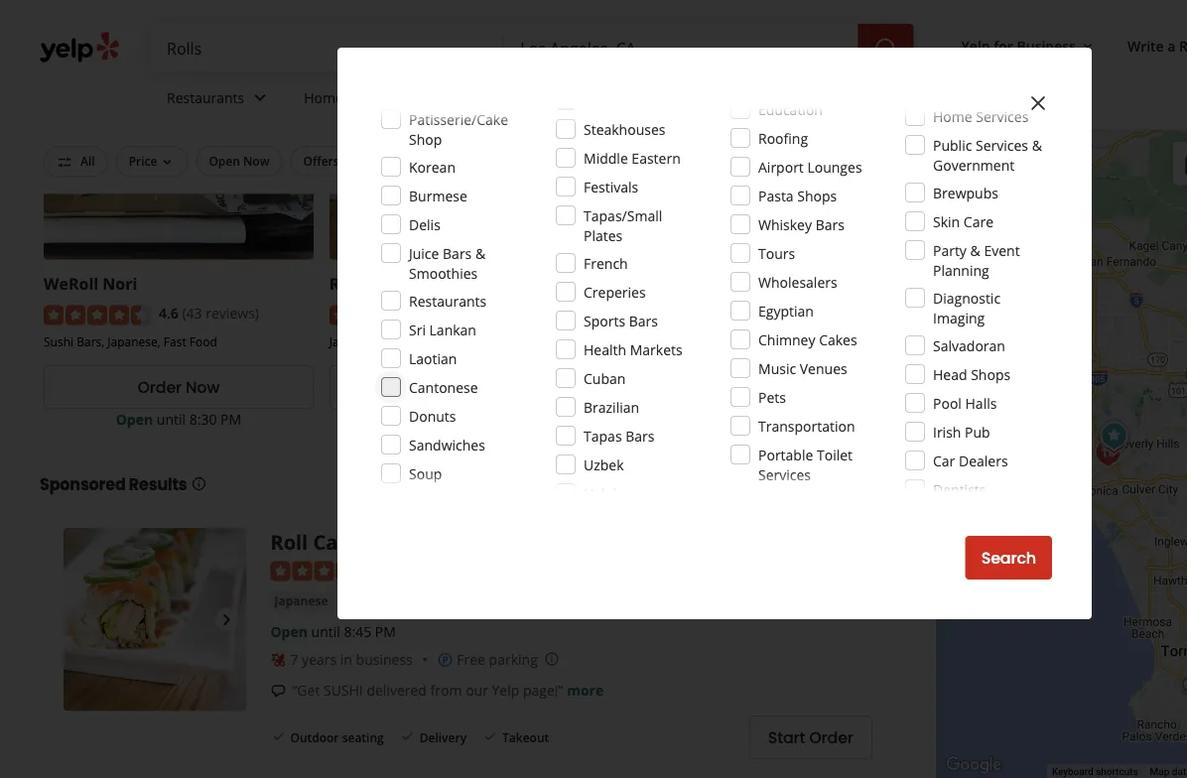 Task type: describe. For each thing, give the bounding box(es) containing it.
0 vertical spatial roll call - koreatown
[[330, 273, 494, 295]]

order right start
[[810, 728, 854, 750]]

page!"
[[523, 682, 564, 701]]

our
[[466, 682, 489, 701]]

7
[[290, 651, 298, 670]]

keyboard
[[1053, 766, 1094, 778]]

burmese
[[409, 186, 468, 205]]

car dealers
[[934, 451, 1009, 470]]

tours
[[759, 244, 796, 263]]

4.6
[[159, 305, 179, 323]]

r
[[1180, 36, 1188, 55]]

chinese
[[450, 334, 494, 350]]

open now
[[209, 153, 270, 169]]

4.3
[[445, 305, 464, 323]]

good for dinner
[[651, 153, 743, 169]]

outdoor seating
[[290, 730, 384, 746]]

0 vertical spatial 8:45
[[475, 410, 503, 429]]

1 sushi from the left
[[44, 334, 74, 350]]

sushi bars, japanese, fast food
[[44, 334, 217, 350]]

search button
[[966, 536, 1053, 580]]

pool halls
[[934, 394, 997, 413]]

order now for weroll nori
[[138, 377, 220, 399]]

keyboard shortcuts
[[1053, 766, 1139, 778]]

more link
[[567, 682, 604, 701]]

kazunori | westwood image
[[1095, 421, 1135, 460]]

4.2 star rating image
[[615, 306, 723, 326]]

order now link for weroll nori
[[44, 366, 314, 410]]

yelp for business button
[[954, 28, 1104, 64]]

delivery inside the offers delivery button
[[342, 153, 389, 169]]

years
[[302, 651, 337, 670]]

venues
[[800, 359, 848, 378]]

imaging
[[934, 308, 985, 327]]

eastern
[[632, 148, 681, 167]]

for for good
[[684, 153, 701, 169]]

"get
[[292, 682, 320, 701]]

cantonese
[[409, 378, 478, 397]]

google image
[[941, 753, 1007, 779]]

results
[[129, 474, 187, 496]]

open up '7'
[[271, 623, 308, 642]]

start order link
[[750, 717, 873, 760]]

all
[[80, 153, 95, 169]]

planning
[[934, 261, 990, 280]]

now for roll call - koreatown
[[472, 377, 506, 399]]

1 vertical spatial roll
[[271, 529, 308, 556]]

services up the public services & government
[[977, 107, 1029, 126]]

reservations button
[[410, 146, 510, 176]]

offers delivery button
[[290, 146, 402, 176]]

open up sponsored results
[[116, 410, 153, 429]]

1 vertical spatial roll call - koreatown link
[[271, 529, 476, 556]]

party
[[934, 241, 967, 260]]

user actions element
[[946, 28, 1188, 68]]

fish
[[661, 273, 693, 295]]

good for dinner button
[[638, 146, 756, 176]]

offers delivery
[[303, 153, 389, 169]]

1 japanese, from the left
[[108, 334, 161, 350]]

weroll nori
[[44, 273, 137, 295]]

party & event planning
[[934, 241, 1021, 280]]

close image
[[1027, 91, 1051, 115]]

donuts
[[409, 407, 456, 426]]

16 filter v2 image
[[57, 154, 72, 170]]

japanese, sushi bars, chinese
[[330, 334, 494, 350]]

hot and new
[[777, 153, 852, 169]]

sri
[[409, 320, 426, 339]]

creperies
[[584, 283, 646, 301]]

food
[[189, 334, 217, 350]]

16 speech v2 image
[[271, 684, 286, 700]]

offers takeout button
[[518, 146, 630, 176]]

soup
[[409, 464, 442, 483]]

shortcuts
[[1097, 766, 1139, 778]]

chimney
[[759, 330, 816, 349]]

airport lounges
[[759, 157, 863, 176]]

until up the sandwiches
[[443, 410, 472, 429]]

1 vertical spatial open until 8:45 pm
[[271, 623, 396, 642]]

home inside search dialog
[[934, 107, 973, 126]]

weroll nori link
[[44, 273, 137, 295]]

write
[[1128, 36, 1165, 55]]

delivered
[[367, 682, 427, 701]]

until up the years
[[311, 623, 340, 642]]

weroll nori image
[[1095, 417, 1135, 456]]

halls
[[966, 394, 997, 413]]

map region
[[839, 0, 1188, 779]]

music
[[759, 359, 797, 378]]

yelp inside button
[[962, 36, 991, 55]]

dentists
[[934, 480, 987, 499]]

start
[[768, 728, 806, 750]]

1 horizontal spatial pm
[[375, 623, 396, 642]]

halal
[[584, 484, 617, 503]]

weroll
[[44, 273, 98, 295]]

juice bars & smoothies
[[409, 244, 486, 283]]

7 years in business
[[290, 651, 413, 670]]

korean
[[409, 157, 456, 176]]

1 vertical spatial takeout
[[503, 730, 549, 746]]

sports bars
[[584, 311, 658, 330]]

business
[[1017, 36, 1076, 55]]

pets
[[759, 388, 786, 407]]

0 horizontal spatial -
[[355, 529, 362, 556]]

cakes
[[819, 330, 858, 349]]

japanese button
[[271, 592, 332, 612]]

1 vertical spatial 4.3 star rating image
[[271, 562, 378, 582]]

now for weroll nori
[[186, 377, 220, 399]]

filters group
[[40, 146, 869, 177]]

home inside home services link
[[304, 88, 344, 107]]

head shops
[[934, 365, 1011, 384]]

& inside party & event planning
[[971, 241, 981, 260]]

transportation
[[759, 417, 856, 435]]

restaurants inside restaurants link
[[167, 88, 245, 107]]

1 vertical spatial yelp
[[492, 682, 520, 701]]

order now for roll call - koreatown
[[423, 377, 506, 399]]

business categories element
[[151, 72, 1188, 129]]

order for hello fish
[[709, 377, 753, 399]]

pm for roll call - koreatown
[[506, 410, 527, 429]]

1 horizontal spatial open until 8:45 pm
[[402, 410, 527, 429]]

chimney cakes
[[759, 330, 858, 349]]

irish pub
[[934, 423, 991, 441]]

japanese link
[[271, 592, 332, 612]]

head
[[934, 365, 968, 384]]

lounges
[[808, 157, 863, 176]]

0 vertical spatial roll
[[330, 273, 360, 295]]

0 horizontal spatial 8:45
[[344, 623, 372, 642]]

1 bars, from the left
[[77, 334, 104, 350]]

"get sushi delivered from our yelp page!" more
[[292, 682, 604, 701]]

tapas bars
[[584, 427, 655, 445]]

government
[[934, 155, 1015, 174]]

middle eastern
[[584, 148, 681, 167]]

am
[[792, 410, 813, 429]]

search image
[[875, 37, 898, 61]]

portable
[[759, 445, 814, 464]]

roll call - koreatown image
[[64, 529, 247, 712]]

for for yelp
[[994, 36, 1014, 55]]

data
[[1173, 766, 1188, 778]]

public
[[934, 136, 973, 154]]

map data
[[1151, 766, 1188, 778]]

open until 8:30 pm
[[116, 410, 241, 429]]

2 sushi from the left
[[386, 334, 416, 350]]

cuban
[[584, 369, 626, 388]]



Task type: vqa. For each thing, say whether or not it's contained in the screenshot.
"E"
no



Task type: locate. For each thing, give the bounding box(es) containing it.
2 horizontal spatial sushi
[[693, 334, 723, 350]]

0 horizontal spatial bars,
[[77, 334, 104, 350]]

24 chevron down v2 image up offers takeout button
[[550, 86, 574, 110]]

order for roll call - koreatown
[[423, 377, 468, 399]]

1 horizontal spatial offers
[[531, 153, 567, 169]]

1 horizontal spatial 16 checkmark v2 image
[[483, 730, 499, 746]]

offers down home services link at the left top
[[303, 153, 339, 169]]

reviews) for roll call - koreatown
[[500, 305, 553, 323]]

now up 8:30
[[186, 377, 220, 399]]

sushi
[[44, 334, 74, 350], [386, 334, 416, 350], [693, 334, 723, 350]]

0 horizontal spatial roll
[[271, 529, 308, 556]]

sushi left lankan
[[386, 334, 416, 350]]

order left the pets
[[709, 377, 753, 399]]

roll call - koreatown down soup
[[271, 529, 476, 556]]

2 horizontal spatial reviews)
[[785, 305, 839, 323]]

restaurants up open now button
[[167, 88, 245, 107]]

home services inside business categories 'element'
[[304, 88, 400, 107]]

1 horizontal spatial call
[[364, 273, 393, 295]]

seating
[[342, 730, 384, 746]]

delivery
[[342, 153, 389, 169], [420, 730, 467, 746]]

japanese, left fast
[[108, 334, 161, 350]]

restaurants
[[167, 88, 245, 107], [409, 291, 487, 310]]

0 horizontal spatial takeout
[[503, 730, 549, 746]]

call up japanese
[[313, 529, 350, 556]]

offers left middle
[[531, 153, 567, 169]]

info icon image
[[544, 652, 560, 668], [544, 652, 560, 668]]

0 horizontal spatial pm
[[221, 410, 241, 429]]

search dialog
[[0, 0, 1188, 779]]

new
[[826, 153, 852, 169]]

roll call - koreatown link down soup
[[271, 529, 476, 556]]

koreatown up 4.3
[[406, 273, 494, 295]]

egyptian
[[759, 301, 814, 320]]

home services up the public services & government
[[934, 107, 1029, 126]]

order now up donuts
[[423, 377, 506, 399]]

roll call - koreatown down juice
[[330, 273, 494, 295]]

takeout down page!"
[[503, 730, 549, 746]]

0 horizontal spatial for
[[684, 153, 701, 169]]

home services
[[304, 88, 400, 107], [934, 107, 1029, 126]]

open until 8:45 pm up the sandwiches
[[402, 410, 527, 429]]

sponsored results
[[40, 474, 187, 496]]

1 horizontal spatial sushi
[[386, 334, 416, 350]]

now for hello fish
[[757, 377, 792, 399]]

1 vertical spatial delivery
[[420, 730, 467, 746]]

24 chevron down v2 image
[[249, 86, 272, 110], [550, 86, 574, 110]]

wraps, salad, sushi bars
[[615, 334, 751, 350]]

offers for offers delivery
[[303, 153, 339, 169]]

roll call - koreatown link down juice
[[330, 273, 494, 295]]

airport
[[759, 157, 804, 176]]

for left business
[[994, 36, 1014, 55]]

health markets
[[584, 340, 683, 359]]

2 horizontal spatial order now
[[709, 377, 792, 399]]

0 vertical spatial takeout
[[570, 153, 617, 169]]

music venues
[[759, 359, 848, 378]]

in
[[340, 651, 352, 670]]

1 horizontal spatial &
[[971, 241, 981, 260]]

delivery down home services link at the left top
[[342, 153, 389, 169]]

slideshow element
[[64, 529, 247, 712]]

1 vertical spatial for
[[684, 153, 701, 169]]

education
[[759, 100, 823, 119]]

bars inside the juice bars & smoothies
[[443, 244, 472, 263]]

1 vertical spatial -
[[355, 529, 362, 556]]

0 horizontal spatial japanese,
[[108, 334, 161, 350]]

0 vertical spatial for
[[994, 36, 1014, 55]]

1 24 chevron down v2 image from the left
[[249, 86, 272, 110]]

2 16 checkmark v2 image from the left
[[483, 730, 499, 746]]

1 16 checkmark v2 image from the left
[[400, 730, 416, 746]]

(580
[[468, 305, 496, 323]]

yelp left business
[[962, 36, 991, 55]]

reviews) right (580
[[500, 305, 553, 323]]

0 horizontal spatial order now link
[[44, 366, 314, 410]]

nori
[[103, 273, 137, 295]]

roll call - koreatown link
[[330, 273, 494, 295], [271, 529, 476, 556]]

4.6 star rating image
[[44, 306, 151, 326]]

1 vertical spatial koreatown
[[367, 529, 476, 556]]

offers for offers takeout
[[531, 153, 567, 169]]

shops down airport lounges
[[798, 186, 837, 205]]

1 horizontal spatial shops
[[971, 365, 1011, 384]]

1 vertical spatial call
[[313, 529, 350, 556]]

& inside the public services & government
[[1032, 136, 1043, 154]]

services inside the public services & government
[[976, 136, 1029, 154]]

home services link
[[288, 72, 443, 129]]

delis
[[409, 215, 441, 234]]

order now for hello fish
[[709, 377, 792, 399]]

2 horizontal spatial &
[[1032, 136, 1043, 154]]

shops up "halls"
[[971, 365, 1011, 384]]

0 vertical spatial open until 8:45 pm
[[402, 410, 527, 429]]

pm right 8:30
[[221, 410, 241, 429]]

3 sushi from the left
[[693, 334, 723, 350]]

pasta shops
[[759, 186, 837, 205]]

order now link down chinese
[[330, 366, 600, 410]]

1 order now link from the left
[[44, 366, 314, 410]]

1 horizontal spatial order now
[[423, 377, 506, 399]]

toilet
[[817, 445, 853, 464]]

roll call - koreatown
[[330, 273, 494, 295], [271, 529, 476, 556]]

& up 'planning'
[[971, 241, 981, 260]]

pasta
[[759, 186, 794, 205]]

order for weroll nori
[[138, 377, 182, 399]]

roll up japanese, sushi bars, chinese
[[330, 273, 360, 295]]

& inside the juice bars & smoothies
[[476, 244, 486, 263]]

1 horizontal spatial -
[[397, 273, 402, 295]]

16 checkmark v2 image
[[400, 730, 416, 746], [483, 730, 499, 746]]

services inside portable toilet services
[[759, 465, 811, 484]]

16 checkmark v2 image
[[271, 730, 286, 746]]

open up the sandwiches
[[402, 410, 439, 429]]

1 horizontal spatial delivery
[[420, 730, 467, 746]]

smoothies
[[409, 264, 478, 283]]

takeout up festivals
[[570, 153, 617, 169]]

shops for pasta shops
[[798, 186, 837, 205]]

4.3 star rating image up japanese, sushi bars, chinese
[[330, 306, 437, 326]]

0 vertical spatial delivery
[[342, 153, 389, 169]]

0 horizontal spatial yelp
[[492, 682, 520, 701]]

2 horizontal spatial pm
[[506, 410, 527, 429]]

diagnostic imaging
[[934, 289, 1001, 327]]

1 horizontal spatial bars,
[[419, 334, 446, 350]]

wholesalers
[[759, 273, 838, 291]]

order up donuts
[[423, 377, 468, 399]]

0 horizontal spatial sushi
[[44, 334, 74, 350]]

restaurants inside search dialog
[[409, 291, 487, 310]]

1 horizontal spatial reviews)
[[500, 305, 553, 323]]

4.3 star rating image up japanese
[[271, 562, 378, 582]]

reviews) up chimney cakes
[[785, 305, 839, 323]]

& for public services & government
[[1032, 136, 1043, 154]]

order
[[138, 377, 182, 399], [423, 377, 468, 399], [709, 377, 753, 399], [810, 728, 854, 750]]

pool
[[934, 394, 962, 413]]

1 reviews) from the left
[[206, 305, 259, 323]]

hot
[[777, 153, 798, 169]]

bars for tapas bars
[[626, 427, 655, 445]]

sushi down the 4.6 star rating image
[[44, 334, 74, 350]]

1 order now from the left
[[138, 377, 220, 399]]

1 horizontal spatial home services
[[934, 107, 1029, 126]]

order now up until 2:00 am
[[709, 377, 792, 399]]

4.3 star rating image
[[330, 306, 437, 326], [271, 562, 378, 582]]

16 checkmark v2 image for takeout
[[483, 730, 499, 746]]

1 horizontal spatial yelp
[[962, 36, 991, 55]]

pm
[[221, 410, 241, 429], [506, 410, 527, 429], [375, 623, 396, 642]]

0 horizontal spatial shops
[[798, 186, 837, 205]]

2 24 chevron down v2 image from the left
[[550, 86, 574, 110]]

1 horizontal spatial for
[[994, 36, 1014, 55]]

0 horizontal spatial open until 8:45 pm
[[271, 623, 396, 642]]

1 horizontal spatial 24 chevron down v2 image
[[550, 86, 574, 110]]

3 order now from the left
[[709, 377, 792, 399]]

diagnostic
[[934, 289, 1001, 307]]

takeout
[[570, 153, 617, 169], [503, 730, 549, 746]]

sports
[[584, 311, 626, 330]]

takeout inside button
[[570, 153, 617, 169]]

0 vertical spatial call
[[364, 273, 393, 295]]

0 vertical spatial -
[[397, 273, 402, 295]]

california roll factory image
[[1089, 433, 1129, 473]]

bars down pasta shops
[[816, 215, 845, 234]]

order now up open until 8:30 pm
[[138, 377, 220, 399]]

until left 2:00
[[728, 410, 757, 429]]

markets
[[630, 340, 683, 359]]

1 vertical spatial 8:45
[[344, 623, 372, 642]]

search
[[982, 547, 1037, 570]]

koreatown
[[406, 273, 494, 295], [367, 529, 476, 556]]

0 horizontal spatial &
[[476, 244, 486, 263]]

weroll nori image
[[1095, 417, 1135, 456]]

services up government
[[976, 136, 1029, 154]]

0 vertical spatial 4.3 star rating image
[[330, 306, 437, 326]]

wraps,
[[615, 334, 654, 350]]

health
[[584, 340, 627, 359]]

3 order now link from the left
[[615, 366, 885, 410]]

0 horizontal spatial 24 chevron down v2 image
[[249, 86, 272, 110]]

uzbek
[[584, 455, 624, 474]]

laotian
[[409, 349, 457, 368]]

1 horizontal spatial order now link
[[330, 366, 600, 410]]

24 chevron down v2 image up open now button
[[249, 86, 272, 110]]

bars up wraps,
[[629, 311, 658, 330]]

koreatown down soup
[[367, 529, 476, 556]]

bars down "4.2"
[[726, 334, 751, 350]]

japanese, left sri
[[330, 334, 383, 350]]

1 horizontal spatial japanese,
[[330, 334, 383, 350]]

0 horizontal spatial home
[[304, 88, 344, 107]]

0 vertical spatial restaurants
[[167, 88, 245, 107]]

1 horizontal spatial home
[[934, 107, 973, 126]]

pm for weroll nori
[[221, 410, 241, 429]]

16 years in business v2 image
[[271, 653, 286, 669]]

home services up the offers delivery button
[[304, 88, 400, 107]]

reviews) for hello fish
[[785, 305, 839, 323]]

bars right tapas on the bottom of page
[[626, 427, 655, 445]]

4.2 (531 reviews)
[[731, 305, 839, 323]]

now up 2:00
[[757, 377, 792, 399]]

1 vertical spatial restaurants
[[409, 291, 487, 310]]

dinner
[[704, 153, 743, 169]]

call left smoothies
[[364, 273, 393, 295]]

& for juice bars & smoothies
[[476, 244, 486, 263]]

order now link up open until 8:30 pm
[[44, 366, 314, 410]]

2 order now from the left
[[423, 377, 506, 399]]

0 horizontal spatial order now
[[138, 377, 220, 399]]

next image
[[215, 609, 239, 632]]

0 vertical spatial yelp
[[962, 36, 991, 55]]

1 vertical spatial shops
[[971, 365, 1011, 384]]

1 offers from the left
[[303, 153, 339, 169]]

8:45 up 7 years in business
[[344, 623, 372, 642]]

order now link
[[44, 366, 314, 410], [330, 366, 600, 410], [615, 366, 885, 410]]

2 bars, from the left
[[419, 334, 446, 350]]

order up open until 8:30 pm
[[138, 377, 182, 399]]

call
[[364, 273, 393, 295], [313, 529, 350, 556]]

restaurants down smoothies
[[409, 291, 487, 310]]

order now link up until 2:00 am
[[615, 366, 885, 410]]

care
[[964, 212, 994, 231]]

restaurants link
[[151, 72, 288, 129]]

japanese,
[[108, 334, 161, 350], [330, 334, 383, 350]]

16 parking v2 image
[[437, 653, 453, 669]]

shops for head shops
[[971, 365, 1011, 384]]

offers
[[303, 153, 339, 169], [531, 153, 567, 169]]

1 horizontal spatial restaurants
[[409, 291, 487, 310]]

for inside user actions element
[[994, 36, 1014, 55]]

now down chinese
[[472, 377, 506, 399]]

portable toilet services
[[759, 445, 853, 484]]

0 horizontal spatial reviews)
[[206, 305, 259, 323]]

16 info v2 image
[[191, 477, 207, 493]]

0 vertical spatial koreatown
[[406, 273, 494, 295]]

services inside business categories 'element'
[[347, 88, 400, 107]]

bars for whiskey bars
[[816, 215, 845, 234]]

order now link for roll call - koreatown
[[330, 366, 600, 410]]

0 horizontal spatial home services
[[304, 88, 400, 107]]

now inside button
[[243, 153, 270, 169]]

for inside filters group
[[684, 153, 701, 169]]

open until 8:45 pm up in
[[271, 623, 396, 642]]

good
[[651, 153, 681, 169]]

all button
[[44, 146, 108, 177]]

services down portable
[[759, 465, 811, 484]]

24 chevron down v2 image inside restaurants link
[[249, 86, 272, 110]]

0 vertical spatial shops
[[798, 186, 837, 205]]

2 offers from the left
[[531, 153, 567, 169]]

services up the offers delivery button
[[347, 88, 400, 107]]

yelp right the our
[[492, 682, 520, 701]]

0 horizontal spatial 16 checkmark v2 image
[[400, 730, 416, 746]]

0 vertical spatial roll call - koreatown link
[[330, 273, 494, 295]]

pm right donuts
[[506, 410, 527, 429]]

home services inside search dialog
[[934, 107, 1029, 126]]

tapas
[[584, 427, 622, 445]]

sushi right the salad,
[[693, 334, 723, 350]]

map
[[1151, 766, 1170, 778]]

reviews) for weroll nori
[[206, 305, 259, 323]]

home up offers delivery
[[304, 88, 344, 107]]

1 horizontal spatial 8:45
[[475, 410, 503, 429]]

free parking
[[457, 651, 538, 670]]

now down restaurants link
[[243, 153, 270, 169]]

from
[[431, 682, 462, 701]]

home
[[304, 88, 344, 107], [934, 107, 973, 126]]

2 reviews) from the left
[[500, 305, 553, 323]]

None search field
[[151, 24, 918, 72]]

& up smoothies
[[476, 244, 486, 263]]

bars up smoothies
[[443, 244, 472, 263]]

2:00
[[761, 410, 788, 429]]

0 horizontal spatial call
[[313, 529, 350, 556]]

16 chevron down v2 image
[[1080, 38, 1096, 54]]

2 horizontal spatial order now link
[[615, 366, 885, 410]]

pm up business
[[375, 623, 396, 642]]

shop
[[409, 130, 442, 148]]

for right good
[[684, 153, 701, 169]]

0 horizontal spatial offers
[[303, 153, 339, 169]]

previous image
[[72, 609, 95, 632]]

1 horizontal spatial takeout
[[570, 153, 617, 169]]

2 japanese, from the left
[[330, 334, 383, 350]]

fast
[[164, 334, 186, 350]]

sushi
[[324, 682, 363, 701]]

0 horizontal spatial delivery
[[342, 153, 389, 169]]

sandwiches
[[409, 435, 486, 454]]

home up public
[[934, 107, 973, 126]]

open inside open now button
[[209, 153, 240, 169]]

16 checkmark v2 image for delivery
[[400, 730, 416, 746]]

8:45 up the sandwiches
[[475, 410, 503, 429]]

bars for juice bars & smoothies
[[443, 244, 472, 263]]

3 reviews) from the left
[[785, 305, 839, 323]]

0 horizontal spatial restaurants
[[167, 88, 245, 107]]

tapas/small
[[584, 206, 663, 225]]

& down close image
[[1032, 136, 1043, 154]]

1 vertical spatial roll call - koreatown
[[271, 529, 476, 556]]

lankan
[[430, 320, 477, 339]]

1 horizontal spatial roll
[[330, 273, 360, 295]]

roofing
[[759, 129, 809, 147]]

bars
[[816, 215, 845, 234], [443, 244, 472, 263], [629, 311, 658, 330], [726, 334, 751, 350], [626, 427, 655, 445]]

sri lankan
[[409, 320, 477, 339]]

open down restaurants link
[[209, 153, 240, 169]]

bars for sports bars
[[629, 311, 658, 330]]

2 order now link from the left
[[330, 366, 600, 410]]

until left 8:30
[[157, 410, 186, 429]]

16 checkmark v2 image down the our
[[483, 730, 499, 746]]

delivery down from
[[420, 730, 467, 746]]

more
[[567, 682, 604, 701]]

steakhouses
[[584, 120, 666, 139]]

reviews) right the (43
[[206, 305, 259, 323]]

-
[[397, 273, 402, 295], [355, 529, 362, 556]]

hello
[[615, 273, 656, 295]]

order now link for hello fish
[[615, 366, 885, 410]]

yelp for business
[[962, 36, 1076, 55]]

16 checkmark v2 image right seating
[[400, 730, 416, 746]]

roll up japanese
[[271, 529, 308, 556]]

event
[[985, 241, 1021, 260]]



